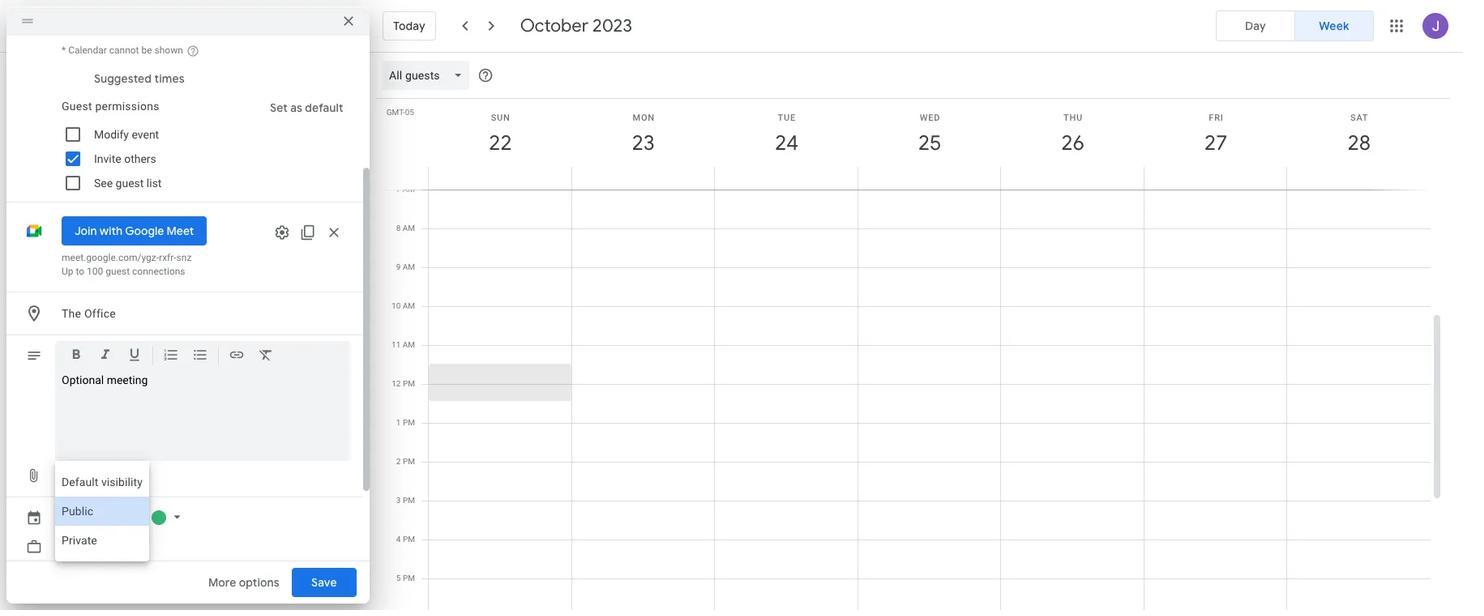 Task type: vqa. For each thing, say whether or not it's contained in the screenshot.


Task type: describe. For each thing, give the bounding box(es) containing it.
bold image
[[68, 347, 84, 366]]

5 pm
[[396, 574, 415, 583]]

tue 24
[[774, 113, 797, 156]]

am for 9 am
[[403, 263, 415, 272]]

3 pm
[[396, 496, 415, 505]]

see
[[94, 177, 113, 190]]

pm for 1 pm
[[403, 418, 415, 427]]

23
[[631, 130, 654, 156]]

numbered list image
[[163, 347, 179, 366]]

26 column header
[[1001, 99, 1145, 190]]

insert link image
[[229, 347, 245, 366]]

modify
[[94, 128, 129, 141]]

default visibility option
[[55, 468, 149, 497]]

9 am
[[396, 263, 415, 272]]

join
[[75, 224, 97, 238]]

fri
[[1209, 113, 1224, 123]]

public option
[[55, 497, 149, 526]]

25 column header
[[857, 99, 1001, 190]]

thursday, october 26 element
[[1054, 125, 1092, 162]]

up
[[62, 266, 73, 277]]

as
[[291, 101, 303, 115]]

22 column header
[[428, 99, 572, 190]]

monday, october 23 element
[[625, 125, 662, 162]]

Description text field
[[62, 374, 344, 455]]

24 column header
[[714, 99, 858, 190]]

meeting
[[107, 374, 148, 387]]

jacob
[[62, 512, 94, 524]]

set as default
[[270, 101, 344, 115]]

mon
[[633, 113, 655, 123]]

wednesday, october 25 element
[[911, 125, 948, 162]]

add attachment button
[[55, 461, 149, 490]]

7 am
[[396, 185, 415, 194]]

9
[[396, 263, 401, 272]]

jacob simon
[[62, 512, 130, 524]]

saturday, october 28 element
[[1341, 125, 1378, 162]]

join with google meet
[[75, 224, 194, 238]]

* calendar cannot be shown
[[62, 45, 183, 56]]

11
[[392, 340, 401, 349]]

guest inside meet.google.com/ygz-rxfr-snz up to 100 guest connections
[[106, 266, 130, 277]]

11 am
[[392, 340, 415, 349]]

suggested
[[94, 71, 152, 86]]

guest
[[62, 100, 92, 113]]

calendar
[[68, 45, 107, 56]]

sun
[[491, 113, 510, 123]]

gmt-
[[386, 108, 405, 117]]

guest permissions
[[62, 100, 159, 113]]

suggested times button
[[88, 64, 191, 93]]

sunday, october 22 element
[[482, 125, 519, 162]]

optional
[[62, 374, 104, 387]]

cannot
[[109, 45, 139, 56]]

gmt-05
[[386, 108, 414, 117]]

list
[[147, 177, 162, 190]]

23 column header
[[571, 99, 715, 190]]

italic image
[[97, 347, 113, 366]]

22
[[488, 130, 511, 156]]

0 vertical spatial guest
[[116, 177, 144, 190]]

default
[[305, 101, 344, 115]]

october 2023
[[520, 15, 632, 37]]

the office button
[[55, 299, 350, 328]]

permissions
[[95, 100, 159, 113]]

shown
[[154, 45, 183, 56]]

sun 22
[[488, 113, 511, 156]]

october
[[520, 15, 589, 37]]

mon 23
[[631, 113, 655, 156]]

formatting options toolbar
[[55, 341, 350, 375]]

12
[[392, 379, 401, 388]]

1
[[396, 418, 401, 427]]

27
[[1203, 130, 1227, 156]]

7
[[396, 185, 401, 194]]

connections
[[132, 266, 185, 277]]

pm for 2 pm
[[403, 457, 415, 466]]

5
[[396, 574, 401, 583]]

be
[[141, 45, 152, 56]]



Task type: locate. For each thing, give the bounding box(es) containing it.
join with google meet link
[[62, 216, 207, 246]]

28
[[1347, 130, 1370, 156]]

wed
[[920, 113, 940, 123]]

option group
[[1216, 11, 1374, 41]]

6 pm from the top
[[403, 574, 415, 583]]

add
[[62, 469, 82, 482]]

private option
[[55, 526, 149, 555]]

25
[[917, 130, 940, 156]]

grid
[[376, 53, 1444, 610]]

week
[[1319, 19, 1349, 33]]

optional meeting
[[62, 374, 148, 387]]

2 pm
[[396, 457, 415, 466]]

1 vertical spatial guest
[[106, 266, 130, 277]]

2
[[396, 457, 401, 466]]

attachment
[[85, 469, 143, 482]]

day
[[1245, 19, 1266, 33]]

simon
[[97, 512, 130, 524]]

today
[[393, 19, 425, 33]]

meet.google.com/ygz-
[[62, 252, 159, 263]]

10 am
[[392, 302, 415, 310]]

meet
[[167, 224, 194, 238]]

am right 8
[[403, 224, 415, 233]]

guest left list
[[116, 177, 144, 190]]

pm right 12
[[403, 379, 415, 388]]

guest down "meet.google.com/ygz-"
[[106, 266, 130, 277]]

times
[[154, 71, 185, 86]]

5 pm from the top
[[403, 535, 415, 544]]

with
[[100, 224, 123, 238]]

pm for 4 pm
[[403, 535, 415, 544]]

visibility list box
[[55, 461, 149, 562]]

snz
[[176, 252, 192, 263]]

100
[[87, 266, 103, 277]]

*
[[62, 45, 66, 56]]

am right the 9
[[403, 263, 415, 272]]

google
[[125, 224, 164, 238]]

pm right 1
[[403, 418, 415, 427]]

add attachment
[[62, 469, 143, 482]]

2 am from the top
[[403, 224, 415, 233]]

8
[[396, 224, 401, 233]]

4 pm from the top
[[403, 496, 415, 505]]

tuesday, october 24 element
[[768, 125, 805, 162]]

sat
[[1350, 113, 1369, 123]]

invite others
[[94, 152, 156, 165]]

office
[[84, 307, 116, 320]]

10
[[392, 302, 401, 310]]

am for 11 am
[[403, 340, 415, 349]]

2 pm from the top
[[403, 418, 415, 427]]

4
[[396, 535, 401, 544]]

today button
[[383, 6, 436, 45]]

3 am from the top
[[403, 263, 415, 272]]

rxfr-
[[159, 252, 176, 263]]

05
[[405, 108, 414, 117]]

pm right 4
[[403, 535, 415, 544]]

24
[[774, 130, 797, 156]]

suggested times
[[94, 71, 185, 86]]

option group containing day
[[1216, 11, 1374, 41]]

12 pm
[[392, 379, 415, 388]]

underline image
[[126, 347, 143, 366]]

thu
[[1064, 113, 1083, 123]]

am right 11
[[403, 340, 415, 349]]

pm right 5
[[403, 574, 415, 583]]

fri 27
[[1203, 113, 1227, 156]]

2023
[[593, 15, 632, 37]]

tue
[[778, 113, 796, 123]]

bulleted list image
[[192, 347, 208, 366]]

None field
[[383, 61, 476, 90]]

am
[[403, 185, 415, 194], [403, 224, 415, 233], [403, 263, 415, 272], [403, 302, 415, 310], [403, 340, 415, 349]]

3 pm from the top
[[403, 457, 415, 466]]

set as default button
[[264, 93, 350, 122]]

pm right 3
[[403, 496, 415, 505]]

5 am from the top
[[403, 340, 415, 349]]

group containing guest permissions
[[55, 93, 350, 195]]

grid containing 22
[[376, 53, 1444, 610]]

1 am from the top
[[403, 185, 415, 194]]

1 pm
[[396, 418, 415, 427]]

27 column header
[[1144, 99, 1288, 190]]

remove formatting image
[[258, 347, 274, 366]]

the
[[62, 307, 81, 320]]

4 am from the top
[[403, 302, 415, 310]]

group
[[55, 93, 350, 195]]

set
[[270, 101, 288, 115]]

8 am
[[396, 224, 415, 233]]

modify event
[[94, 128, 159, 141]]

invite
[[94, 152, 121, 165]]

pm right 2
[[403, 457, 415, 466]]

pm
[[403, 379, 415, 388], [403, 418, 415, 427], [403, 457, 415, 466], [403, 496, 415, 505], [403, 535, 415, 544], [403, 574, 415, 583]]

friday, october 27 element
[[1197, 125, 1235, 162]]

Day radio
[[1216, 11, 1295, 41]]

to
[[76, 266, 84, 277]]

see guest list
[[94, 177, 162, 190]]

4 pm
[[396, 535, 415, 544]]

pm for 12 pm
[[403, 379, 415, 388]]

am right 10
[[403, 302, 415, 310]]

others
[[124, 152, 156, 165]]

event
[[132, 128, 159, 141]]

pm for 5 pm
[[403, 574, 415, 583]]

the office
[[62, 307, 116, 320]]

am right 7
[[403, 185, 415, 194]]

28 column header
[[1287, 99, 1431, 190]]

Week radio
[[1295, 11, 1374, 41]]

1 pm from the top
[[403, 379, 415, 388]]

wed 25
[[917, 113, 940, 156]]

pm for 3 pm
[[403, 496, 415, 505]]

thu 26
[[1060, 113, 1084, 156]]

meet.google.com/ygz-rxfr-snz up to 100 guest connections
[[62, 252, 192, 277]]

am for 10 am
[[403, 302, 415, 310]]

sat 28
[[1347, 113, 1370, 156]]

am for 8 am
[[403, 224, 415, 233]]

am for 7 am
[[403, 185, 415, 194]]



